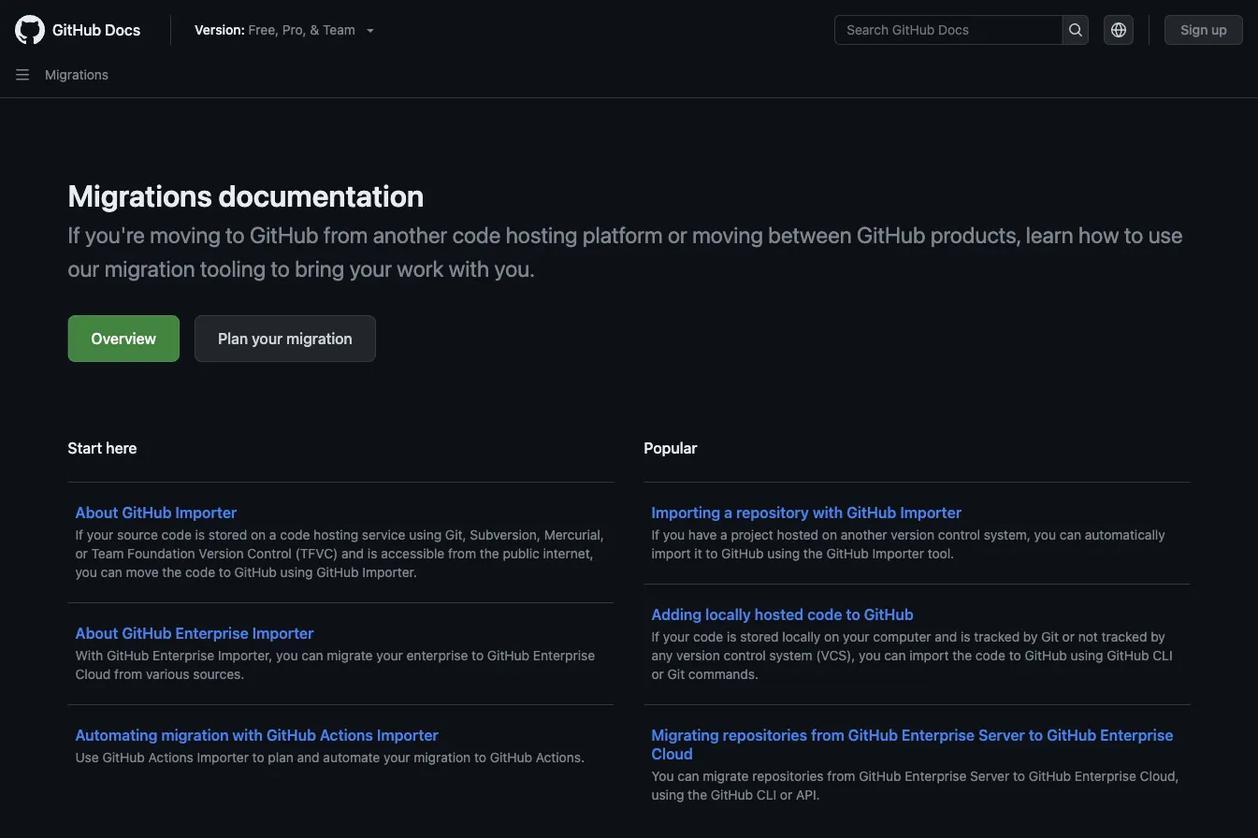Task type: vqa. For each thing, say whether or not it's contained in the screenshot.
top Actions
yes



Task type: locate. For each thing, give the bounding box(es) containing it.
using inside the migrating repositories from github enterprise server to github enterprise cloud you can migrate repositories from github enterprise server to github enterprise cloud, using the github cli or api.
[[652, 787, 684, 803]]

1 horizontal spatial locally
[[783, 629, 821, 645]]

accessible
[[381, 546, 445, 561]]

using down not
[[1071, 648, 1104, 663]]

team right &
[[323, 22, 355, 37]]

with inside the importing a repository with github importer if you have a project hosted on another version control system, you can automatically import it to github using the github importer tool.
[[813, 504, 843, 522]]

with right repository
[[813, 504, 843, 522]]

can left automatically
[[1060, 527, 1082, 543]]

0 vertical spatial server
[[979, 727, 1025, 744]]

version up the commands.
[[677, 648, 720, 663]]

by left not
[[1024, 629, 1038, 645]]

migrate inside the migrating repositories from github enterprise server to github enterprise cloud you can migrate repositories from github enterprise server to github enterprise cloud, using the github cli or api.
[[703, 769, 749, 784]]

on right project
[[822, 527, 837, 543]]

control inside adding locally hosted code to github if your code is stored locally on your computer and is tracked by git or not tracked by any version control system (vcs), you can import the code to github using github cli or git commands.
[[724, 648, 766, 663]]

tracked left not
[[974, 629, 1020, 645]]

1 vertical spatial migrate
[[703, 769, 749, 784]]

with
[[75, 648, 103, 663]]

by right not
[[1151, 629, 1166, 645]]

on inside the importing a repository with github importer if you have a project hosted on another version control system, you can automatically import it to github using the github importer tool.
[[822, 527, 837, 543]]

or inside about github importer if your source code is stored on a code hosting service using git, subversion, mercurial, or team foundation version control (tfvc) and is accessible from the public internet, you can move the code to github using github importer.
[[75, 546, 88, 561]]

2 by from the left
[[1151, 629, 1166, 645]]

version
[[891, 527, 935, 543], [677, 648, 720, 663]]

git
[[1042, 629, 1059, 645], [668, 667, 685, 682]]

version up tool. on the right bottom of page
[[891, 527, 935, 543]]

actions up "automate"
[[320, 727, 373, 744]]

a right the have
[[721, 527, 728, 543]]

0 horizontal spatial cli
[[757, 787, 777, 803]]

you.
[[495, 255, 535, 282]]

tracked right not
[[1102, 629, 1147, 645]]

migration down you're
[[104, 255, 195, 282]]

sources.
[[193, 667, 244, 682]]

0 vertical spatial migrate
[[327, 648, 373, 663]]

1 by from the left
[[1024, 629, 1038, 645]]

1 horizontal spatial tracked
[[1102, 629, 1147, 645]]

1 vertical spatial cli
[[757, 787, 777, 803]]

can left move
[[101, 565, 122, 580]]

1 vertical spatial actions
[[148, 750, 193, 765]]

from
[[324, 222, 368, 248], [448, 546, 476, 561], [114, 667, 142, 682], [811, 727, 845, 744], [827, 769, 856, 784]]

foundation
[[127, 546, 195, 561]]

products,
[[931, 222, 1021, 248]]

hosted inside adding locally hosted code to github if your code is stored locally on your computer and is tracked by git or not tracked by any version control system (vcs), you can import the code to github using github cli or git commands.
[[755, 606, 804, 624]]

2 horizontal spatial and
[[935, 629, 957, 645]]

is
[[195, 527, 205, 543], [368, 546, 377, 561], [727, 629, 737, 645], [961, 629, 971, 645]]

0 horizontal spatial cloud
[[75, 667, 111, 682]]

migrations link
[[45, 67, 109, 82]]

about up source
[[75, 504, 118, 522]]

0 horizontal spatial import
[[652, 546, 691, 561]]

1 horizontal spatial team
[[323, 22, 355, 37]]

pro,
[[282, 22, 307, 37]]

importing
[[652, 504, 721, 522]]

you're
[[85, 222, 145, 248]]

repositories
[[723, 727, 808, 744], [753, 769, 824, 784]]

moving
[[150, 222, 221, 248], [692, 222, 763, 248]]

a
[[724, 504, 733, 522], [269, 527, 276, 543], [721, 527, 728, 543]]

0 horizontal spatial stored
[[209, 527, 247, 543]]

with down 'sources.'
[[232, 727, 263, 744]]

sign up
[[1181, 22, 1228, 37]]

2 horizontal spatial with
[[813, 504, 843, 522]]

1 horizontal spatial actions
[[320, 727, 373, 744]]

control
[[938, 527, 981, 543], [724, 648, 766, 663]]

stored up version
[[209, 527, 247, 543]]

cloud
[[75, 667, 111, 682], [652, 745, 693, 763]]

another
[[373, 222, 448, 248], [841, 527, 888, 543]]

your inside about github importer if your source code is stored on a code hosting service using git, subversion, mercurial, or team foundation version control (tfvc) and is accessible from the public internet, you can move the code to github using github importer.
[[87, 527, 113, 543]]

migrate left the enterprise
[[327, 648, 373, 663]]

about inside about github enterprise importer with github enterprise importer, you can migrate your enterprise to github enterprise cloud from various sources.
[[75, 625, 118, 642]]

0 horizontal spatial tracked
[[974, 629, 1020, 645]]

1 vertical spatial team
[[91, 546, 124, 561]]

or down any
[[652, 667, 664, 682]]

if up our
[[68, 222, 80, 248]]

1 vertical spatial control
[[724, 648, 766, 663]]

importer
[[175, 504, 237, 522], [900, 504, 962, 522], [873, 546, 924, 561], [252, 625, 314, 642], [377, 727, 439, 744], [197, 750, 249, 765]]

your
[[350, 255, 392, 282], [252, 330, 283, 348], [87, 527, 113, 543], [663, 629, 690, 645], [843, 629, 870, 645], [376, 648, 403, 663], [384, 750, 410, 765]]

use
[[75, 750, 99, 765]]

2 about from the top
[[75, 625, 118, 642]]

tracked
[[974, 629, 1020, 645], [1102, 629, 1147, 645]]

if left source
[[75, 527, 83, 543]]

1 horizontal spatial import
[[910, 648, 949, 663]]

hosted inside the importing a repository with github importer if you have a project hosted on another version control system, you can automatically import it to github using the github importer tool.
[[777, 527, 819, 543]]

locally right adding
[[706, 606, 751, 624]]

locally up system
[[783, 629, 821, 645]]

0 horizontal spatial with
[[232, 727, 263, 744]]

0 vertical spatial version
[[891, 527, 935, 543]]

you right (vcs),
[[859, 648, 881, 663]]

or left foundation
[[75, 546, 88, 561]]

0 horizontal spatial locally
[[706, 606, 751, 624]]

migrations up you're
[[68, 178, 212, 213]]

migrate down migrating on the bottom right of the page
[[703, 769, 749, 784]]

your left the enterprise
[[376, 648, 403, 663]]

on for adding locally hosted code to github
[[824, 629, 840, 645]]

0 horizontal spatial moving
[[150, 222, 221, 248]]

migrations documentation if you're moving to github from another code hosting platform or moving between github products, learn how to use our migration tooling to bring your work with you.
[[68, 178, 1183, 282]]

importer,
[[218, 648, 273, 663]]

version inside the importing a repository with github importer if you have a project hosted on another version control system, you can automatically import it to github using the github importer tool.
[[891, 527, 935, 543]]

1 horizontal spatial by
[[1151, 629, 1166, 645]]

if
[[68, 222, 80, 248], [75, 527, 83, 543], [652, 527, 660, 543], [652, 629, 660, 645]]

you down importing at the right of page
[[663, 527, 685, 543]]

the inside the importing a repository with github importer if you have a project hosted on another version control system, you can automatically import it to github using the github importer tool.
[[804, 546, 823, 561]]

import
[[652, 546, 691, 561], [910, 648, 949, 663]]

0 vertical spatial stored
[[209, 527, 247, 543]]

with inside automating migration with github actions importer use github actions importer to plan and automate your migration to github actions.
[[232, 727, 263, 744]]

and
[[342, 546, 364, 561], [935, 629, 957, 645], [297, 750, 320, 765]]

with left you. at the left top
[[449, 255, 490, 282]]

cli inside adding locally hosted code to github if your code is stored locally on your computer and is tracked by git or not tracked by any version control system (vcs), you can import the code to github using github cli or git commands.
[[1153, 648, 1173, 663]]

0 vertical spatial another
[[373, 222, 448, 248]]

by
[[1024, 629, 1038, 645], [1151, 629, 1166, 645]]

hosting up you. at the left top
[[506, 222, 578, 248]]

the
[[480, 546, 499, 561], [804, 546, 823, 561], [162, 565, 182, 580], [953, 648, 972, 663], [688, 787, 707, 803]]

about up with
[[75, 625, 118, 642]]

and down service
[[342, 546, 364, 561]]

0 vertical spatial repositories
[[723, 727, 808, 744]]

0 horizontal spatial control
[[724, 648, 766, 663]]

actions down automating
[[148, 750, 193, 765]]

cloud inside the migrating repositories from github enterprise server to github enterprise cloud you can migrate repositories from github enterprise server to github enterprise cloud, using the github cli or api.
[[652, 745, 693, 763]]

code
[[452, 222, 501, 248], [162, 527, 192, 543], [280, 527, 310, 543], [185, 565, 215, 580], [807, 606, 842, 624], [693, 629, 723, 645], [976, 648, 1006, 663]]

you
[[652, 769, 674, 784]]

and right plan
[[297, 750, 320, 765]]

from inside about github importer if your source code is stored on a code hosting service using git, subversion, mercurial, or team foundation version control (tfvc) and is accessible from the public internet, you can move the code to github using github importer.
[[448, 546, 476, 561]]

1 vertical spatial version
[[677, 648, 720, 663]]

0 horizontal spatial team
[[91, 546, 124, 561]]

stored inside about github importer if your source code is stored on a code hosting service using git, subversion, mercurial, or team foundation version control (tfvc) and is accessible from the public internet, you can move the code to github using github importer.
[[209, 527, 247, 543]]

using
[[409, 527, 442, 543], [767, 546, 800, 561], [280, 565, 313, 580], [1071, 648, 1104, 663], [652, 787, 684, 803]]

any
[[652, 648, 673, 663]]

import inside the importing a repository with github importer if you have a project hosted on another version control system, you can automatically import it to github using the github importer tool.
[[652, 546, 691, 561]]

0 vertical spatial hosted
[[777, 527, 819, 543]]

with
[[449, 255, 490, 282], [813, 504, 843, 522], [232, 727, 263, 744]]

move
[[126, 565, 159, 580]]

git left not
[[1042, 629, 1059, 645]]

cloud down with
[[75, 667, 111, 682]]

None search field
[[835, 15, 1089, 45]]

a up control
[[269, 527, 276, 543]]

stored up system
[[740, 629, 779, 645]]

team down source
[[91, 546, 124, 561]]

select language: current language is english image
[[1112, 22, 1127, 37]]

migrations inside main banner
[[45, 67, 109, 82]]

0 vertical spatial cloud
[[75, 667, 111, 682]]

1 horizontal spatial with
[[449, 255, 490, 282]]

on inside adding locally hosted code to github if your code is stored locally on your computer and is tracked by git or not tracked by any version control system (vcs), you can import the code to github using github cli or git commands.
[[824, 629, 840, 645]]

0 vertical spatial with
[[449, 255, 490, 282]]

system
[[770, 648, 813, 663]]

0 vertical spatial control
[[938, 527, 981, 543]]

1 vertical spatial stored
[[740, 629, 779, 645]]

can right "importer,"
[[302, 648, 323, 663]]

cloud inside about github enterprise importer with github enterprise importer, you can migrate your enterprise to github enterprise cloud from various sources.
[[75, 667, 111, 682]]

hosted up system
[[755, 606, 804, 624]]

up
[[1212, 22, 1228, 37]]

1 horizontal spatial control
[[938, 527, 981, 543]]

platform
[[583, 222, 663, 248]]

to inside the importing a repository with github importer if you have a project hosted on another version control system, you can automatically import it to github using the github importer tool.
[[706, 546, 718, 561]]

a inside about github importer if your source code is stored on a code hosting service using git, subversion, mercurial, or team foundation version control (tfvc) and is accessible from the public internet, you can move the code to github using github importer.
[[269, 527, 276, 543]]

1 vertical spatial and
[[935, 629, 957, 645]]

0 vertical spatial about
[[75, 504, 118, 522]]

your down adding
[[663, 629, 690, 645]]

0 horizontal spatial actions
[[148, 750, 193, 765]]

0 vertical spatial migrations
[[45, 67, 109, 82]]

can down 'computer'
[[884, 648, 906, 663]]

0 horizontal spatial migrate
[[327, 648, 373, 663]]

import left it
[[652, 546, 691, 561]]

control up tool. on the right bottom of page
[[938, 527, 981, 543]]

hosted down repository
[[777, 527, 819, 543]]

use
[[1149, 222, 1183, 248]]

your left work
[[350, 255, 392, 282]]

about inside about github importer if your source code is stored on a code hosting service using git, subversion, mercurial, or team foundation version control (tfvc) and is accessible from the public internet, you can move the code to github using github importer.
[[75, 504, 118, 522]]

you left move
[[75, 565, 97, 580]]

main banner
[[0, 0, 1258, 98]]

2 vertical spatial with
[[232, 727, 263, 744]]

team inside about github importer if your source code is stored on a code hosting service using git, subversion, mercurial, or team foundation version control (tfvc) and is accessible from the public internet, you can move the code to github using github importer.
[[91, 546, 124, 561]]

1 vertical spatial about
[[75, 625, 118, 642]]

1 vertical spatial hosting
[[314, 527, 358, 543]]

your inside migrations documentation if you're moving to github from another code hosting platform or moving between github products, learn how to use our migration tooling to bring your work with you.
[[350, 255, 392, 282]]

import down 'computer'
[[910, 648, 949, 663]]

or right platform at top
[[668, 222, 687, 248]]

migrations
[[45, 67, 109, 82], [68, 178, 212, 213]]

using down (tfvc)
[[280, 565, 313, 580]]

2 vertical spatial and
[[297, 750, 320, 765]]

1 horizontal spatial moving
[[692, 222, 763, 248]]

or
[[668, 222, 687, 248], [75, 546, 88, 561], [1063, 629, 1075, 645], [652, 667, 664, 682], [780, 787, 793, 803]]

1 horizontal spatial another
[[841, 527, 888, 543]]

1 vertical spatial git
[[668, 667, 685, 682]]

plan
[[268, 750, 294, 765]]

hosted
[[777, 527, 819, 543], [755, 606, 804, 624]]

about github enterprise importer with github enterprise importer, you can migrate your enterprise to github enterprise cloud from various sources.
[[75, 625, 595, 682]]

on up (vcs),
[[824, 629, 840, 645]]

1 vertical spatial cloud
[[652, 745, 693, 763]]

0 horizontal spatial another
[[373, 222, 448, 248]]

using down project
[[767, 546, 800, 561]]

importer up tool. on the right bottom of page
[[900, 504, 962, 522]]

your up (vcs),
[[843, 629, 870, 645]]

version inside adding locally hosted code to github if your code is stored locally on your computer and is tracked by git or not tracked by any version control system (vcs), you can import the code to github using github cli or git commands.
[[677, 648, 720, 663]]

0 horizontal spatial by
[[1024, 629, 1038, 645]]

0 vertical spatial locally
[[706, 606, 751, 624]]

1 horizontal spatial and
[[342, 546, 364, 561]]

git down any
[[668, 667, 685, 682]]

locally
[[706, 606, 751, 624], [783, 629, 821, 645]]

a up project
[[724, 504, 733, 522]]

server
[[979, 727, 1025, 744], [970, 769, 1010, 784]]

if up any
[[652, 629, 660, 645]]

your left source
[[87, 527, 113, 543]]

0 vertical spatial import
[[652, 546, 691, 561]]

actions
[[320, 727, 373, 744], [148, 750, 193, 765]]

0 vertical spatial cli
[[1153, 648, 1173, 663]]

0 horizontal spatial and
[[297, 750, 320, 765]]

1 vertical spatial migrations
[[68, 178, 212, 213]]

1 vertical spatial with
[[813, 504, 843, 522]]

hosting up (tfvc)
[[314, 527, 358, 543]]

or left api.
[[780, 787, 793, 803]]

importer inside about github importer if your source code is stored on a code hosting service using git, subversion, mercurial, or team foundation version control (tfvc) and is accessible from the public internet, you can move the code to github using github importer.
[[175, 504, 237, 522]]

0 vertical spatial git
[[1042, 629, 1059, 645]]

is right 'computer'
[[961, 629, 971, 645]]

team
[[323, 22, 355, 37], [91, 546, 124, 561]]

on
[[251, 527, 266, 543], [822, 527, 837, 543], [824, 629, 840, 645]]

to
[[226, 222, 245, 248], [1125, 222, 1144, 248], [271, 255, 290, 282], [706, 546, 718, 561], [219, 565, 231, 580], [846, 606, 861, 624], [472, 648, 484, 663], [1009, 648, 1021, 663], [1029, 727, 1043, 744], [252, 750, 264, 765], [474, 750, 486, 765], [1013, 769, 1025, 784]]

you
[[663, 527, 685, 543], [1035, 527, 1056, 543], [75, 565, 97, 580], [276, 648, 298, 663], [859, 648, 881, 663]]

to inside about github importer if your source code is stored on a code hosting service using git, subversion, mercurial, or team foundation version control (tfvc) and is accessible from the public internet, you can move the code to github using github importer.
[[219, 565, 231, 580]]

1 horizontal spatial migrate
[[703, 769, 749, 784]]

using down you
[[652, 787, 684, 803]]

team inside main banner
[[323, 22, 355, 37]]

migration down bring at the top left of the page
[[287, 330, 353, 348]]

control up the commands.
[[724, 648, 766, 663]]

it
[[695, 546, 702, 561]]

migrations inside migrations documentation if you're moving to github from another code hosting platform or moving between github products, learn how to use our migration tooling to bring your work with you.
[[68, 178, 212, 213]]

using inside the importing a repository with github importer if you have a project hosted on another version control system, you can automatically import it to github using the github importer tool.
[[767, 546, 800, 561]]

1 horizontal spatial hosting
[[506, 222, 578, 248]]

can right you
[[678, 769, 699, 784]]

stored inside adding locally hosted code to github if your code is stored locally on your computer and is tracked by git or not tracked by any version control system (vcs), you can import the code to github using github cli or git commands.
[[740, 629, 779, 645]]

importer up "importer,"
[[252, 625, 314, 642]]

1 horizontal spatial stored
[[740, 629, 779, 645]]

from inside about github enterprise importer with github enterprise importer, you can migrate your enterprise to github enterprise cloud from various sources.
[[114, 667, 142, 682]]

about for about github importer
[[75, 504, 118, 522]]

our
[[68, 255, 99, 282]]

learn
[[1026, 222, 1074, 248]]

0 vertical spatial team
[[323, 22, 355, 37]]

0 horizontal spatial version
[[677, 648, 720, 663]]

1 vertical spatial another
[[841, 527, 888, 543]]

0 vertical spatial and
[[342, 546, 364, 561]]

source
[[117, 527, 158, 543]]

migrations for migrations
[[45, 67, 109, 82]]

0 horizontal spatial git
[[668, 667, 685, 682]]

and right 'computer'
[[935, 629, 957, 645]]

automatically
[[1085, 527, 1166, 543]]

1 tracked from the left
[[974, 629, 1020, 645]]

migration
[[104, 255, 195, 282], [287, 330, 353, 348], [161, 727, 229, 744], [414, 750, 471, 765]]

1 vertical spatial hosted
[[755, 606, 804, 624]]

you right "importer,"
[[276, 648, 298, 663]]

mercurial,
[[544, 527, 604, 543]]

importer up version
[[175, 504, 237, 522]]

documentation
[[219, 178, 424, 213]]

work
[[397, 255, 444, 282]]

1 vertical spatial import
[[910, 648, 949, 663]]

about
[[75, 504, 118, 522], [75, 625, 118, 642]]

1 horizontal spatial version
[[891, 527, 935, 543]]

project
[[731, 527, 774, 543]]

control inside the importing a repository with github importer if you have a project hosted on another version control system, you can automatically import it to github using the github importer tool.
[[938, 527, 981, 543]]

start here
[[68, 439, 137, 457]]

0 vertical spatial hosting
[[506, 222, 578, 248]]

your right "automate"
[[384, 750, 410, 765]]

0 vertical spatial actions
[[320, 727, 373, 744]]

moving up tooling
[[150, 222, 221, 248]]

migrations down github docs link
[[45, 67, 109, 82]]

sign up link
[[1165, 15, 1243, 45]]

moving left the "between"
[[692, 222, 763, 248]]

1 horizontal spatial cli
[[1153, 648, 1173, 663]]

cloud down migrating on the bottom right of the page
[[652, 745, 693, 763]]

0 horizontal spatial hosting
[[314, 527, 358, 543]]

on up control
[[251, 527, 266, 543]]

1 horizontal spatial cloud
[[652, 745, 693, 763]]

if down importing at the right of page
[[652, 527, 660, 543]]

1 about from the top
[[75, 504, 118, 522]]

to inside about github enterprise importer with github enterprise importer, you can migrate your enterprise to github enterprise cloud from various sources.
[[472, 648, 484, 663]]



Task type: describe. For each thing, give the bounding box(es) containing it.
enterprise
[[407, 648, 468, 663]]

importing a repository with github importer if you have a project hosted on another version control system, you can automatically import it to github using the github importer tool.
[[652, 504, 1166, 561]]

how
[[1079, 222, 1120, 248]]

migrating repositories from github enterprise server to github enterprise cloud you can migrate repositories from github enterprise server to github enterprise cloud, using the github cli or api.
[[652, 727, 1179, 803]]

automate
[[323, 750, 380, 765]]

control
[[247, 546, 292, 561]]

adding locally hosted code to github if your code is stored locally on your computer and is tracked by git or not tracked by any version control system (vcs), you can import the code to github using github cli or git commands.
[[652, 606, 1173, 682]]

migrations for migrations documentation if you're moving to github from another code hosting platform or moving between github products, learn how to use our migration tooling to bring your work with you.
[[68, 178, 212, 213]]

sign
[[1181, 22, 1208, 37]]

api.
[[796, 787, 820, 803]]

migrate inside about github enterprise importer with github enterprise importer, you can migrate your enterprise to github enterprise cloud from various sources.
[[327, 648, 373, 663]]

(vcs),
[[816, 648, 856, 663]]

another inside the importing a repository with github importer if you have a project hosted on another version control system, you can automatically import it to github using the github importer tool.
[[841, 527, 888, 543]]

popular
[[644, 439, 697, 457]]

code inside migrations documentation if you're moving to github from another code hosting platform or moving between github products, learn how to use our migration tooling to bring your work with you.
[[452, 222, 501, 248]]

actions.
[[536, 750, 585, 765]]

is up the commands.
[[727, 629, 737, 645]]

&
[[310, 22, 319, 37]]

(tfvc)
[[295, 546, 338, 561]]

2 tracked from the left
[[1102, 629, 1147, 645]]

overview link
[[68, 315, 180, 362]]

git,
[[445, 527, 466, 543]]

free,
[[248, 22, 279, 37]]

adding
[[652, 606, 702, 624]]

migration inside the plan your migration link
[[287, 330, 353, 348]]

can inside about github importer if your source code is stored on a code hosting service using git, subversion, mercurial, or team foundation version control (tfvc) and is accessible from the public internet, you can move the code to github using github importer.
[[101, 565, 122, 580]]

version:
[[195, 22, 245, 37]]

automating migration with github actions importer use github actions importer to plan and automate your migration to github actions.
[[75, 727, 585, 765]]

if inside the importing a repository with github importer if you have a project hosted on another version control system, you can automatically import it to github using the github importer tool.
[[652, 527, 660, 543]]

or inside the migrating repositories from github enterprise server to github enterprise cloud you can migrate repositories from github enterprise server to github enterprise cloud, using the github cli or api.
[[780, 787, 793, 803]]

hosting inside about github importer if your source code is stored on a code hosting service using git, subversion, mercurial, or team foundation version control (tfvc) and is accessible from the public internet, you can move the code to github using github importer.
[[314, 527, 358, 543]]

your inside automating migration with github actions importer use github actions importer to plan and automate your migration to github actions.
[[384, 750, 410, 765]]

automating
[[75, 727, 158, 744]]

importer up "automate"
[[377, 727, 439, 744]]

from inside migrations documentation if you're moving to github from another code hosting platform or moving between github products, learn how to use our migration tooling to bring your work with you.
[[324, 222, 368, 248]]

with inside migrations documentation if you're moving to github from another code hosting platform or moving between github products, learn how to use our migration tooling to bring your work with you.
[[449, 255, 490, 282]]

docs
[[105, 21, 140, 39]]

is up version
[[195, 527, 205, 543]]

if inside migrations documentation if you're moving to github from another code hosting platform or moving between github products, learn how to use our migration tooling to bring your work with you.
[[68, 222, 80, 248]]

version: free, pro, & team
[[195, 22, 355, 37]]

the inside adding locally hosted code to github if your code is stored locally on your computer and is tracked by git or not tracked by any version control system (vcs), you can import the code to github using github cli or git commands.
[[953, 648, 972, 663]]

you inside about github enterprise importer with github enterprise importer, you can migrate your enterprise to github enterprise cloud from various sources.
[[276, 648, 298, 663]]

search image
[[1068, 22, 1083, 37]]

1 horizontal spatial git
[[1042, 629, 1059, 645]]

1 vertical spatial server
[[970, 769, 1010, 784]]

importer left tool. on the right bottom of page
[[873, 546, 924, 561]]

system,
[[984, 527, 1031, 543]]

cloud,
[[1140, 769, 1179, 784]]

or left not
[[1063, 629, 1075, 645]]

you inside adding locally hosted code to github if your code is stored locally on your computer and is tracked by git or not tracked by any version control system (vcs), you can import the code to github using github cli or git commands.
[[859, 648, 881, 663]]

tool.
[[928, 546, 955, 561]]

is down service
[[368, 546, 377, 561]]

cli inside the migrating repositories from github enterprise server to github enterprise cloud you can migrate repositories from github enterprise server to github enterprise cloud, using the github cli or api.
[[757, 787, 777, 803]]

can inside about github enterprise importer with github enterprise importer, you can migrate your enterprise to github enterprise cloud from various sources.
[[302, 648, 323, 663]]

1 vertical spatial locally
[[783, 629, 821, 645]]

importer.
[[362, 565, 417, 580]]

hosting inside migrations documentation if you're moving to github from another code hosting platform or moving between github products, learn how to use our migration tooling to bring your work with you.
[[506, 222, 578, 248]]

your inside about github enterprise importer with github enterprise importer, you can migrate your enterprise to github enterprise cloud from various sources.
[[376, 648, 403, 663]]

migration inside migrations documentation if you're moving to github from another code hosting platform or moving between github products, learn how to use our migration tooling to bring your work with you.
[[104, 255, 195, 282]]

on inside about github importer if your source code is stored on a code hosting service using git, subversion, mercurial, or team foundation version control (tfvc) and is accessible from the public internet, you can move the code to github using github importer.
[[251, 527, 266, 543]]

1 moving from the left
[[150, 222, 221, 248]]

internet,
[[543, 546, 594, 561]]

commands.
[[689, 667, 759, 682]]

importer inside about github enterprise importer with github enterprise importer, you can migrate your enterprise to github enterprise cloud from various sources.
[[252, 625, 314, 642]]

not
[[1079, 629, 1098, 645]]

about for about github enterprise importer
[[75, 625, 118, 642]]

using inside adding locally hosted code to github if your code is stored locally on your computer and is tracked by git or not tracked by any version control system (vcs), you can import the code to github using github cli or git commands.
[[1071, 648, 1104, 663]]

your right plan
[[252, 330, 283, 348]]

you right system,
[[1035, 527, 1056, 543]]

bring
[[295, 255, 345, 282]]

tooling
[[200, 255, 266, 282]]

plan your migration
[[218, 330, 353, 348]]

1 vertical spatial repositories
[[753, 769, 824, 784]]

here
[[106, 439, 137, 457]]

can inside the migrating repositories from github enterprise server to github enterprise cloud you can migrate repositories from github enterprise server to github enterprise cloud, using the github cli or api.
[[678, 769, 699, 784]]

2 moving from the left
[[692, 222, 763, 248]]

github docs
[[52, 21, 140, 39]]

and inside about github importer if your source code is stored on a code hosting service using git, subversion, mercurial, or team foundation version control (tfvc) and is accessible from the public internet, you can move the code to github using github importer.
[[342, 546, 364, 561]]

or inside migrations documentation if you're moving to github from another code hosting platform or moving between github products, learn how to use our migration tooling to bring your work with you.
[[668, 222, 687, 248]]

overview
[[91, 330, 156, 348]]

service
[[362, 527, 406, 543]]

can inside adding locally hosted code to github if your code is stored locally on your computer and is tracked by git or not tracked by any version control system (vcs), you can import the code to github using github cli or git commands.
[[884, 648, 906, 663]]

import inside adding locally hosted code to github if your code is stored locally on your computer and is tracked by git or not tracked by any version control system (vcs), you can import the code to github using github cli or git commands.
[[910, 648, 949, 663]]

subversion,
[[470, 527, 541, 543]]

computer
[[873, 629, 931, 645]]

you inside about github importer if your source code is stored on a code hosting service using git, subversion, mercurial, or team foundation version control (tfvc) and is accessible from the public internet, you can move the code to github using github importer.
[[75, 565, 97, 580]]

and inside adding locally hosted code to github if your code is stored locally on your computer and is tracked by git or not tracked by any version control system (vcs), you can import the code to github using github cli or git commands.
[[935, 629, 957, 645]]

version
[[199, 546, 244, 561]]

github inside github docs link
[[52, 21, 101, 39]]

migrating
[[652, 727, 719, 744]]

open sidebar image
[[15, 67, 30, 82]]

can inside the importing a repository with github importer if you have a project hosted on another version control system, you can automatically import it to github using the github importer tool.
[[1060, 527, 1082, 543]]

and inside automating migration with github actions importer use github actions importer to plan and automate your migration to github actions.
[[297, 750, 320, 765]]

Search GitHub Docs search field
[[836, 16, 1062, 44]]

the inside the migrating repositories from github enterprise server to github enterprise cloud you can migrate repositories from github enterprise server to github enterprise cloud, using the github cli or api.
[[688, 787, 707, 803]]

plan
[[218, 330, 248, 348]]

about github importer if your source code is stored on a code hosting service using git, subversion, mercurial, or team foundation version control (tfvc) and is accessible from the public internet, you can move the code to github using github importer.
[[75, 504, 604, 580]]

between
[[768, 222, 852, 248]]

another inside migrations documentation if you're moving to github from another code hosting platform or moving between github products, learn how to use our migration tooling to bring your work with you.
[[373, 222, 448, 248]]

migration down 'sources.'
[[161, 727, 229, 744]]

importer left plan
[[197, 750, 249, 765]]

on for importing a repository with github importer
[[822, 527, 837, 543]]

if inside about github importer if your source code is stored on a code hosting service using git, subversion, mercurial, or team foundation version control (tfvc) and is accessible from the public internet, you can move the code to github using github importer.
[[75, 527, 83, 543]]

public
[[503, 546, 540, 561]]

plan your migration link
[[195, 315, 376, 362]]

various
[[146, 667, 189, 682]]

triangle down image
[[363, 22, 378, 37]]

have
[[689, 527, 717, 543]]

using up "accessible"
[[409, 527, 442, 543]]

start
[[68, 439, 102, 457]]

migration right "automate"
[[414, 750, 471, 765]]

if inside adding locally hosted code to github if your code is stored locally on your computer and is tracked by git or not tracked by any version control system (vcs), you can import the code to github using github cli or git commands.
[[652, 629, 660, 645]]

github docs link
[[15, 15, 155, 45]]

repository
[[736, 504, 809, 522]]



